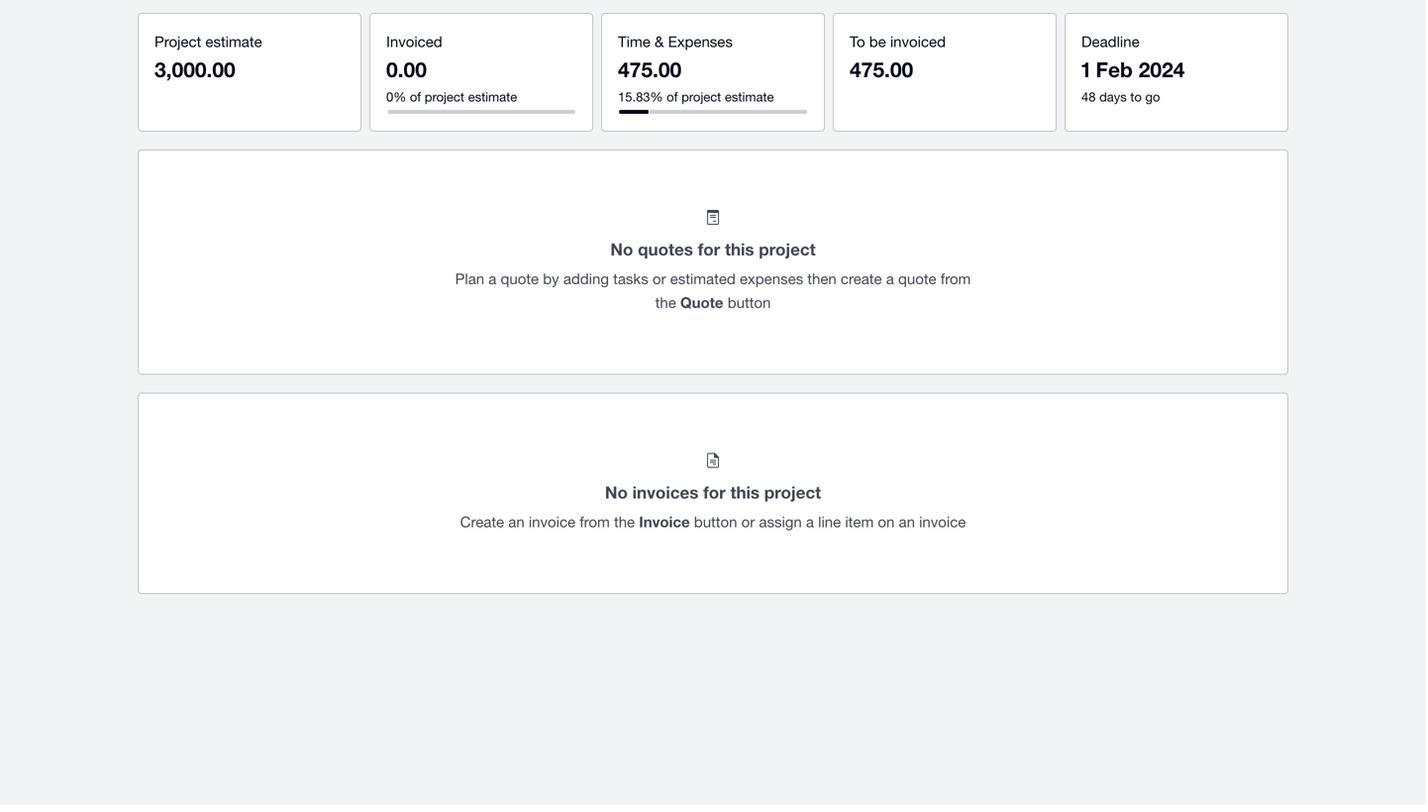 Task type: vqa. For each thing, say whether or not it's contained in the screenshot.
THIS corresponding to quotes
yes



Task type: describe. For each thing, give the bounding box(es) containing it.
no for no quotes for this project
[[611, 239, 633, 259]]

estimate inside invoiced 0.00 0% of project estimate
[[468, 89, 517, 105]]

quotes
[[638, 239, 693, 259]]

then
[[808, 270, 837, 287]]

tasks
[[613, 270, 649, 287]]

of inside the "time & expenses 475.00 15.83% of project estimate"
[[667, 89, 678, 105]]

project inside the "time & expenses 475.00 15.83% of project estimate"
[[682, 89, 721, 105]]

2 horizontal spatial a
[[886, 270, 894, 287]]

plan
[[455, 270, 484, 287]]

2 quote from the left
[[898, 270, 937, 287]]

48
[[1082, 89, 1096, 105]]

quote
[[680, 294, 724, 312]]

item
[[845, 513, 874, 530]]

deadline 1 feb 2024 48 days to go
[[1082, 33, 1185, 105]]

for for invoices
[[703, 482, 726, 502]]

2 invoice from the left
[[919, 513, 966, 530]]

no for no invoices for this project
[[605, 482, 628, 502]]

on
[[878, 513, 895, 530]]

line
[[818, 513, 841, 530]]

0 horizontal spatial a
[[489, 270, 497, 287]]

the inside the create an invoice from the invoice button or assign a line item on an invoice
[[614, 513, 635, 530]]

expenses
[[740, 270, 803, 287]]

create an invoice from the invoice button or assign a line item on an invoice
[[460, 513, 966, 531]]

project for invoices
[[764, 482, 821, 502]]

invoiced 0.00 0% of project estimate
[[386, 33, 517, 105]]

invoiced
[[386, 33, 442, 50]]

475.00 for to be invoiced 475.00
[[850, 57, 913, 82]]

button inside quote button
[[728, 294, 771, 311]]

from inside the create an invoice from the invoice button or assign a line item on an invoice
[[580, 513, 610, 530]]

go
[[1146, 89, 1160, 105]]

project for 0.00
[[425, 89, 465, 105]]

to be invoiced 475.00
[[850, 33, 946, 82]]

to
[[850, 33, 865, 50]]

the inside plan a quote by adding tasks or estimated expenses then create a quote from the
[[655, 294, 676, 311]]

or inside the create an invoice from the invoice button or assign a line item on an invoice
[[742, 513, 755, 530]]

be
[[869, 33, 886, 50]]

1 quote from the left
[[501, 270, 539, 287]]

days
[[1100, 89, 1127, 105]]

invoiced
[[890, 33, 946, 50]]

plan a quote by adding tasks or estimated expenses then create a quote from the
[[455, 270, 971, 311]]

button inside the create an invoice from the invoice button or assign a line item on an invoice
[[694, 513, 737, 530]]

deadline
[[1082, 33, 1140, 50]]

for for quotes
[[698, 239, 720, 259]]

1 invoice from the left
[[529, 513, 576, 530]]

this for invoices
[[730, 482, 760, 502]]



Task type: locate. For each thing, give the bounding box(es) containing it.
from
[[941, 270, 971, 287], [580, 513, 610, 530]]

project
[[425, 89, 465, 105], [682, 89, 721, 105], [759, 239, 816, 259], [764, 482, 821, 502]]

invoice right on
[[919, 513, 966, 530]]

0 horizontal spatial an
[[508, 513, 525, 530]]

invoice
[[529, 513, 576, 530], [919, 513, 966, 530]]

0.00
[[386, 57, 427, 82]]

a right plan
[[489, 270, 497, 287]]

expenses
[[668, 33, 733, 50]]

feb
[[1096, 57, 1133, 82]]

0 vertical spatial this
[[725, 239, 754, 259]]

assign
[[759, 513, 802, 530]]

quote
[[501, 270, 539, 287], [898, 270, 937, 287]]

1 vertical spatial button
[[694, 513, 737, 530]]

estimate inside the "time & expenses 475.00 15.83% of project estimate"
[[725, 89, 774, 105]]

estimate up 3,000.00
[[205, 33, 262, 50]]

this up expenses at the top right
[[725, 239, 754, 259]]

estimate right '0%'
[[468, 89, 517, 105]]

button
[[728, 294, 771, 311], [694, 513, 737, 530]]

0 horizontal spatial the
[[614, 513, 635, 530]]

quote button
[[680, 294, 771, 312]]

or inside plan a quote by adding tasks or estimated expenses then create a quote from the
[[653, 270, 666, 287]]

1 of from the left
[[410, 89, 421, 105]]

475.00 inside the to be invoiced 475.00
[[850, 57, 913, 82]]

project inside invoiced 0.00 0% of project estimate
[[425, 89, 465, 105]]

1 horizontal spatial from
[[941, 270, 971, 287]]

2 475.00 from the left
[[850, 57, 913, 82]]

475.00 down be
[[850, 57, 913, 82]]

estimated
[[670, 270, 736, 287]]

this for quotes
[[725, 239, 754, 259]]

0%
[[386, 89, 406, 105]]

or left "assign" in the right of the page
[[742, 513, 755, 530]]

1 475.00 from the left
[[618, 57, 682, 82]]

estimate down expenses
[[725, 89, 774, 105]]

project down expenses
[[682, 89, 721, 105]]

1 horizontal spatial 475.00
[[850, 57, 913, 82]]

from left invoice
[[580, 513, 610, 530]]

project down 0.00
[[425, 89, 465, 105]]

this
[[725, 239, 754, 259], [730, 482, 760, 502]]

an right create
[[508, 513, 525, 530]]

from right create
[[941, 270, 971, 287]]

invoice right create
[[529, 513, 576, 530]]

1 horizontal spatial quote
[[898, 270, 937, 287]]

to
[[1131, 89, 1142, 105]]

button down 'no invoices for this project'
[[694, 513, 737, 530]]

from inside plan a quote by adding tasks or estimated expenses then create a quote from the
[[941, 270, 971, 287]]

0 horizontal spatial quote
[[501, 270, 539, 287]]

an
[[508, 513, 525, 530], [899, 513, 915, 530]]

2024
[[1139, 57, 1185, 82]]

project up "assign" in the right of the page
[[764, 482, 821, 502]]

project
[[155, 33, 201, 50]]

time & expenses 475.00 15.83% of project estimate
[[618, 33, 774, 105]]

no invoices for this project
[[605, 482, 821, 502]]

a inside the create an invoice from the invoice button or assign a line item on an invoice
[[806, 513, 814, 530]]

an right on
[[899, 513, 915, 530]]

a right create
[[886, 270, 894, 287]]

the left the quote
[[655, 294, 676, 311]]

0 horizontal spatial estimate
[[205, 33, 262, 50]]

time
[[618, 33, 651, 50]]

0 horizontal spatial or
[[653, 270, 666, 287]]

1 horizontal spatial invoice
[[919, 513, 966, 530]]

or right tasks
[[653, 270, 666, 287]]

of right 15.83%
[[667, 89, 678, 105]]

1 vertical spatial the
[[614, 513, 635, 530]]

this up the create an invoice from the invoice button or assign a line item on an invoice
[[730, 482, 760, 502]]

0 vertical spatial from
[[941, 270, 971, 287]]

1 horizontal spatial a
[[806, 513, 814, 530]]

1 horizontal spatial or
[[742, 513, 755, 530]]

invoice
[[639, 513, 690, 531]]

of right '0%'
[[410, 89, 421, 105]]

1
[[1082, 57, 1090, 82]]

the left invoice
[[614, 513, 635, 530]]

1 horizontal spatial estimate
[[468, 89, 517, 105]]

of
[[410, 89, 421, 105], [667, 89, 678, 105]]

project up expenses at the top right
[[759, 239, 816, 259]]

0 horizontal spatial of
[[410, 89, 421, 105]]

2 an from the left
[[899, 513, 915, 530]]

project estimate 3,000.00
[[155, 33, 262, 82]]

475.00
[[618, 57, 682, 82], [850, 57, 913, 82]]

0 horizontal spatial from
[[580, 513, 610, 530]]

475.00 inside the "time & expenses 475.00 15.83% of project estimate"
[[618, 57, 682, 82]]

0 vertical spatial no
[[611, 239, 633, 259]]

no
[[611, 239, 633, 259], [605, 482, 628, 502]]

1 vertical spatial or
[[742, 513, 755, 530]]

estimate
[[205, 33, 262, 50], [468, 89, 517, 105], [725, 89, 774, 105]]

475.00 up 15.83%
[[618, 57, 682, 82]]

create
[[841, 270, 882, 287]]

1 horizontal spatial an
[[899, 513, 915, 530]]

1 vertical spatial from
[[580, 513, 610, 530]]

button down expenses at the top right
[[728, 294, 771, 311]]

2 horizontal spatial estimate
[[725, 89, 774, 105]]

for up estimated
[[698, 239, 720, 259]]

0 vertical spatial for
[[698, 239, 720, 259]]

quote left 'by'
[[501, 270, 539, 287]]

for
[[698, 239, 720, 259], [703, 482, 726, 502]]

create
[[460, 513, 504, 530]]

no up tasks
[[611, 239, 633, 259]]

the
[[655, 294, 676, 311], [614, 513, 635, 530]]

invoices
[[633, 482, 699, 502]]

15.83%
[[618, 89, 663, 105]]

a
[[489, 270, 497, 287], [886, 270, 894, 287], [806, 513, 814, 530]]

0 vertical spatial button
[[728, 294, 771, 311]]

no left invoices
[[605, 482, 628, 502]]

1 horizontal spatial the
[[655, 294, 676, 311]]

475.00 for time & expenses 475.00 15.83% of project estimate
[[618, 57, 682, 82]]

1 vertical spatial this
[[730, 482, 760, 502]]

3,000.00
[[155, 57, 235, 82]]

1 horizontal spatial of
[[667, 89, 678, 105]]

0 vertical spatial or
[[653, 270, 666, 287]]

estimate inside project estimate 3,000.00
[[205, 33, 262, 50]]

2 of from the left
[[667, 89, 678, 105]]

1 vertical spatial for
[[703, 482, 726, 502]]

of inside invoiced 0.00 0% of project estimate
[[410, 89, 421, 105]]

0 horizontal spatial 475.00
[[618, 57, 682, 82]]

1 vertical spatial no
[[605, 482, 628, 502]]

0 horizontal spatial invoice
[[529, 513, 576, 530]]

no quotes for this project
[[611, 239, 816, 259]]

quote right create
[[898, 270, 937, 287]]

by
[[543, 270, 559, 287]]

for up the create an invoice from the invoice button or assign a line item on an invoice
[[703, 482, 726, 502]]

adding
[[563, 270, 609, 287]]

&
[[655, 33, 664, 50]]

1 an from the left
[[508, 513, 525, 530]]

or
[[653, 270, 666, 287], [742, 513, 755, 530]]

a left line
[[806, 513, 814, 530]]

project for quotes
[[759, 239, 816, 259]]

0 vertical spatial the
[[655, 294, 676, 311]]



